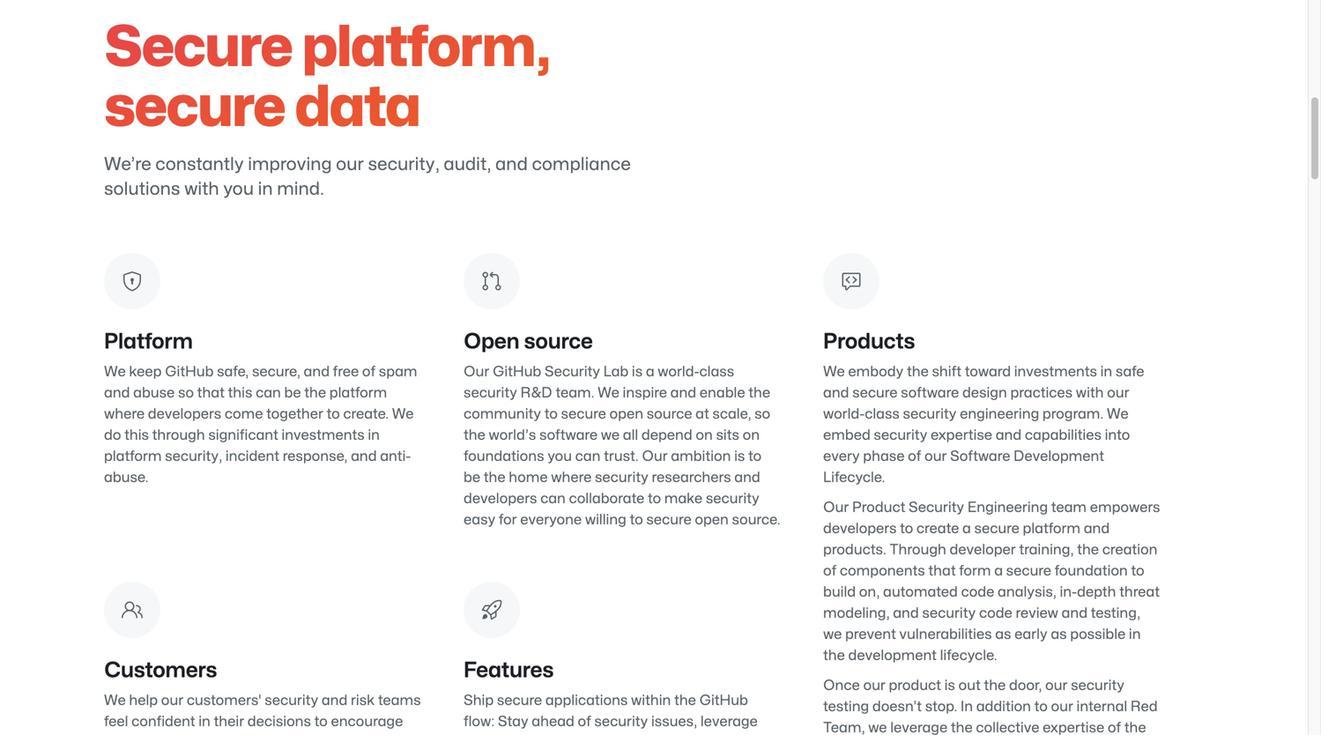 Task type: describe. For each thing, give the bounding box(es) containing it.
capabilities
[[1025, 428, 1102, 442]]

to inside we keep github safe, secure, and free of spam and abuse so that this can be the platform where developers come together to create.  we do this through significant investments in platform security, incident response, and anti- abuse.
[[327, 407, 340, 421]]

enable
[[700, 386, 746, 400]]

through
[[152, 428, 205, 442]]

we embody the shift toward investments in safe and secure software design practices with our world-class security engineering program. we embed security expertise and capabilities into every phase of our software development lifecycle.
[[823, 365, 1145, 484]]

create.
[[343, 407, 389, 421]]

in inside we embody the shift toward investments in safe and secure software design practices with our world-class security engineering program. we embed security expertise and capabilities into every phase of our software development lifecycle.
[[1101, 365, 1113, 379]]

shield lock image
[[122, 271, 143, 292]]

the inside we embody the shift toward investments in safe and secure software design practices with our world-class security engineering program. we embed security expertise and capabilities into every phase of our software development lifecycle.
[[907, 365, 929, 379]]

for
[[499, 513, 517, 527]]

secure platform, secure data
[[104, 21, 550, 135]]

together
[[266, 407, 323, 421]]

customers'
[[187, 694, 262, 708]]

2 on from the left
[[743, 428, 760, 442]]

risk
[[351, 694, 375, 708]]

github inside ship secure applications within the github flow: stay ahead of security issues, leverag
[[700, 694, 748, 708]]

can inside we keep github safe, secure, and free of spam and abuse so that this can be the platform where developers come together to create.  we do this through significant investments in platform security, incident response, and anti- abuse.
[[256, 386, 281, 400]]

1 horizontal spatial a
[[963, 522, 971, 536]]

be inside our github security lab is a world-class security r&d team. we inspire and enable the community to secure open source at scale, so the world's software we all depend on sits on foundations you can trust. our ambition is to be the home where security researchers and developers can collaborate to make security easy for everyone willing to secure open source.
[[464, 471, 481, 484]]

to down the scale, on the bottom
[[749, 450, 762, 463]]

leverage
[[891, 721, 948, 735]]

our for our github security lab is a world-class security r&d team. we inspire and enable the community to secure open source at scale, so the world's software we all depend on sits on foundations you can trust. our ambition is to be the home where security researchers and developers can collaborate to make security easy for everyone willing to secure open source.
[[464, 365, 490, 379]]

mind.
[[277, 181, 324, 198]]

empowers
[[1090, 501, 1161, 514]]

platform,
[[302, 21, 550, 75]]

at
[[696, 407, 710, 421]]

expertise for security
[[931, 428, 993, 442]]

create
[[917, 522, 960, 536]]

development
[[849, 649, 937, 663]]

ship secure applications within the github flow: stay ahead of security issues, leverag
[[464, 694, 759, 735]]

lifecycle.
[[940, 649, 998, 663]]

secure
[[104, 21, 292, 75]]

ahead
[[532, 715, 575, 729]]

1 vertical spatial is
[[734, 450, 745, 463]]

lifecycle.
[[823, 471, 885, 484]]

our left software at the bottom of page
[[925, 450, 947, 463]]

we inside our github security lab is a world-class security r&d team. we inspire and enable the community to secure open source at scale, so the world's software we all depend on sits on foundations you can trust. our ambition is to be the home where security researchers and developers can collaborate to make security easy for everyone willing to secure open source.
[[598, 386, 620, 400]]

design
[[963, 386, 1008, 400]]

2 horizontal spatial a
[[995, 564, 1003, 578]]

help
[[129, 694, 158, 708]]

0 horizontal spatial is
[[632, 365, 643, 379]]

constantly
[[155, 156, 244, 173]]

embed
[[823, 428, 871, 442]]

software inside our github security lab is a world-class security r&d team. we inspire and enable the community to secure open source at scale, so the world's software we all depend on sits on foundations you can trust. our ambition is to be the home where security researchers and developers can collaborate to make security easy for everyone willing to secure open source.
[[540, 428, 598, 442]]

open source
[[464, 332, 593, 352]]

we help our customers' security and risk teams feel confident in their decisions to encourag
[[104, 694, 421, 735]]

secure up analysis,
[[1007, 564, 1052, 578]]

investments inside we keep github safe, secure, and free of spam and abuse so that this can be the platform where developers come together to create.  we do this through significant investments in platform security, incident response, and anti- abuse.
[[282, 428, 365, 442]]

issues,
[[651, 715, 698, 729]]

security, inside we keep github safe, secure, and free of spam and abuse so that this can be the platform where developers come together to create.  we do this through significant investments in platform security, incident response, and anti- abuse.
[[165, 450, 222, 463]]

github inside our github security lab is a world-class security r&d team. we inspire and enable the community to secure open source at scale, so the world's software we all depend on sits on foundations you can trust. our ambition is to be the home where security researchers and developers can collaborate to make security easy for everyone willing to secure open source.
[[493, 365, 542, 379]]

1 on from the left
[[696, 428, 713, 442]]

threat
[[1120, 585, 1160, 599]]

1 horizontal spatial open
[[695, 513, 729, 527]]

1 vertical spatial code
[[979, 607, 1013, 620]]

testing,
[[1091, 607, 1141, 620]]

flow:
[[464, 715, 495, 729]]

engineering
[[960, 407, 1040, 421]]

rocket image
[[481, 600, 503, 621]]

components
[[840, 564, 926, 578]]

we left keep
[[104, 365, 126, 379]]

stop.
[[925, 700, 958, 714]]

that inside we keep github safe, secure, and free of spam and abuse so that this can be the platform where developers come together to create.  we do this through significant investments in platform security, incident response, and anti- abuse.
[[197, 386, 225, 400]]

people image
[[122, 600, 143, 621]]

shift
[[932, 365, 962, 379]]

so inside we keep github safe, secure, and free of spam and abuse so that this can be the platform where developers come together to create.  we do this through significant investments in platform security, incident response, and anti- abuse.
[[178, 386, 194, 400]]

sits
[[716, 428, 740, 442]]

we keep github safe, secure, and free of spam and abuse so that this can be the platform where developers come together to create.  we do this through significant investments in platform security, incident response, and anti- abuse.
[[104, 365, 417, 484]]

our down safe
[[1107, 386, 1130, 400]]

be inside we keep github safe, secure, and free of spam and abuse so that this can be the platform where developers come together to create.  we do this through significant investments in platform security, incident response, and anti- abuse.
[[284, 386, 301, 400]]

their
[[214, 715, 244, 729]]

foundation
[[1055, 564, 1128, 578]]

platform
[[104, 332, 193, 352]]

phase
[[863, 450, 905, 463]]

ambition
[[671, 450, 731, 463]]

foundations
[[464, 450, 544, 463]]

the down community
[[464, 428, 486, 442]]

and left anti-
[[351, 450, 377, 463]]

we inside our github security lab is a world-class security r&d team. we inspire and enable the community to secure open source at scale, so the world's software we all depend on sits on foundations you can trust. our ambition is to be the home where security researchers and developers can collaborate to make security easy for everyone willing to secure open source.
[[601, 428, 620, 442]]

2 vertical spatial can
[[541, 492, 566, 506]]

compliance
[[532, 156, 631, 173]]

and down "team"
[[1084, 522, 1110, 536]]

our up "doesn't"
[[864, 679, 886, 693]]

and left free
[[304, 365, 330, 379]]

stay
[[498, 715, 529, 729]]

collective
[[976, 721, 1040, 735]]

developers inside we keep github safe, secure, and free of spam and abuse so that this can be the platform where developers come together to create.  we do this through significant investments in platform security, incident response, and anti- abuse.
[[148, 407, 221, 421]]

willing
[[585, 513, 627, 527]]

security down trust.
[[595, 471, 649, 484]]

developer
[[950, 543, 1016, 557]]

of inside our product security engineering team empowers developers to  create a secure platform and products. through developer training, the creation of components that form a secure foundation to build on, automated code analysis, in-depth threat modeling, and security code review and testing, we prevent vulnerabilities as early as possible in the development lifecycle.
[[823, 564, 837, 578]]

lab
[[604, 365, 629, 379]]

the inside ship secure applications within the github flow: stay ahead of security issues, leverag
[[675, 694, 696, 708]]

form
[[959, 564, 991, 578]]

addition
[[977, 700, 1032, 714]]

and inside we're constantly improving our security, audit, and compliance solutions with you in mind.
[[496, 156, 528, 173]]

and inside we help our customers' security and risk teams feel confident in their decisions to encourag
[[322, 694, 348, 708]]

of inside ship secure applications within the github flow: stay ahead of security issues, leverag
[[578, 715, 591, 729]]

security up phase
[[874, 428, 928, 442]]

secure down team. at the bottom of the page
[[561, 407, 606, 421]]

we up into
[[1107, 407, 1129, 421]]

the up foundation
[[1078, 543, 1099, 557]]

of inside we embody the shift toward investments in safe and secure software design practices with our world-class security engineering program. we embed security expertise and capabilities into every phase of our software development lifecycle.
[[908, 450, 922, 463]]

where inside our github security lab is a world-class security r&d team. we inspire and enable the community to secure open source at scale, so the world's software we all depend on sits on foundations you can trust. our ambition is to be the home where security researchers and developers can collaborate to make security easy for everyone willing to secure open source.
[[551, 471, 592, 484]]

response,
[[283, 450, 348, 463]]

world- inside we embody the shift toward investments in safe and secure software design practices with our world-class security engineering program. we embed security expertise and capabilities into every phase of our software development lifecycle.
[[823, 407, 865, 421]]

depend
[[642, 428, 693, 442]]

with inside we're constantly improving our security, audit, and compliance solutions with you in mind.
[[184, 181, 219, 198]]

come
[[225, 407, 263, 421]]

and up at on the right of the page
[[671, 386, 697, 400]]

to right willing at left bottom
[[630, 513, 643, 527]]

scale,
[[713, 407, 752, 421]]

in inside we keep github safe, secure, and free of spam and abuse so that this can be the platform where developers come together to create.  we do this through significant investments in platform security, incident response, and anti- abuse.
[[368, 428, 380, 442]]

to down r&d
[[545, 407, 558, 421]]

vulnerabilities
[[900, 628, 992, 641]]

world's
[[489, 428, 536, 442]]

abuse
[[133, 386, 175, 400]]

home
[[509, 471, 548, 484]]

security down shift
[[903, 407, 957, 421]]

our product security engineering team empowers developers to  create a secure platform and products. through developer training, the creation of components that form a secure foundation to build on, automated code analysis, in-depth threat modeling, and security code review and testing, we prevent vulnerabilities as early as possible in the development lifecycle.
[[823, 501, 1161, 663]]

decisions
[[248, 715, 311, 729]]

in inside we help our customers' security and risk teams feel confident in their decisions to encourag
[[199, 715, 211, 729]]

feel
[[104, 715, 128, 729]]

0 vertical spatial open
[[610, 407, 644, 421]]

the down 'foundations'
[[484, 471, 506, 484]]

of inside once our product is out the door, our security testing doesn't stop. in addition to our internal red team, we leverage the collective expertise of t
[[1108, 721, 1122, 735]]

the down in
[[951, 721, 973, 735]]

program.
[[1043, 407, 1104, 421]]

and down engineering
[[996, 428, 1022, 442]]

team
[[1052, 501, 1087, 514]]

0 vertical spatial code
[[961, 585, 995, 599]]

training,
[[1020, 543, 1074, 557]]

the up the scale, on the bottom
[[749, 386, 771, 400]]

source inside our github security lab is a world-class security r&d team. we inspire and enable the community to secure open source at scale, so the world's software we all depend on sits on foundations you can trust. our ambition is to be the home where security researchers and developers can collaborate to make security easy for everyone willing to secure open source.
[[647, 407, 693, 421]]

we right create.
[[392, 407, 414, 421]]

our left the internal
[[1051, 700, 1074, 714]]

features
[[464, 661, 554, 681]]

security for r&d
[[545, 365, 600, 379]]

developers inside our github security lab is a world-class security r&d team. we inspire and enable the community to secure open source at scale, so the world's software we all depend on sits on foundations you can trust. our ambition is to be the home where security researchers and developers can collaborate to make security easy for everyone willing to secure open source.
[[464, 492, 537, 506]]

to up "through"
[[900, 522, 914, 536]]

you inside our github security lab is a world-class security r&d team. we inspire and enable the community to secure open source at scale, so the world's software we all depend on sits on foundations you can trust. our ambition is to be the home where security researchers and developers can collaborate to make security easy for everyone willing to secure open source.
[[548, 450, 572, 463]]

team.
[[556, 386, 595, 400]]

through
[[890, 543, 947, 557]]

secure down "make"
[[647, 513, 692, 527]]

confident
[[131, 715, 195, 729]]

automated
[[883, 585, 958, 599]]

to up threat
[[1132, 564, 1145, 578]]

product
[[889, 679, 942, 693]]

doesn't
[[873, 700, 922, 714]]

security inside our product security engineering team empowers developers to  create a secure platform and products. through developer training, the creation of components that form a secure foundation to build on, automated code analysis, in-depth threat modeling, and security code review and testing, we prevent vulnerabilities as early as possible in the development lifecycle.
[[923, 607, 976, 620]]

a inside our github security lab is a world-class security r&d team. we inspire and enable the community to secure open source at scale, so the world's software we all depend on sits on foundations you can trust. our ambition is to be the home where security researchers and developers can collaborate to make security easy for everyone willing to secure open source.
[[646, 365, 655, 379]]

creation
[[1103, 543, 1158, 557]]

1 vertical spatial can
[[575, 450, 601, 463]]

class inside our github security lab is a world-class security r&d team. we inspire and enable the community to secure open source at scale, so the world's software we all depend on sits on foundations you can trust. our ambition is to be the home where security researchers and developers can collaborate to make security easy for everyone willing to secure open source.
[[700, 365, 735, 379]]

security, inside we're constantly improving our security, audit, and compliance solutions with you in mind.
[[368, 156, 440, 173]]

our inside we help our customers' security and risk teams feel confident in their decisions to encourag
[[161, 694, 184, 708]]



Task type: locate. For each thing, give the bounding box(es) containing it.
0 horizontal spatial developers
[[148, 407, 221, 421]]

0 horizontal spatial class
[[700, 365, 735, 379]]

a
[[646, 365, 655, 379], [963, 522, 971, 536], [995, 564, 1003, 578]]

world- up inspire
[[658, 365, 700, 379]]

a up developer
[[963, 522, 971, 536]]

2 vertical spatial developers
[[823, 522, 897, 536]]

security inside we help our customers' security and risk teams feel confident in their decisions to encourag
[[265, 694, 318, 708]]

of down the internal
[[1108, 721, 1122, 735]]

world- inside our github security lab is a world-class security r&d team. we inspire and enable the community to secure open source at scale, so the world's software we all depend on sits on foundations you can trust. our ambition is to be the home where security researchers and developers can collaborate to make security easy for everyone willing to secure open source.
[[658, 365, 700, 379]]

secure inside ship secure applications within the github flow: stay ahead of security issues, leverag
[[497, 694, 542, 708]]

free
[[333, 365, 359, 379]]

0 vertical spatial where
[[104, 407, 145, 421]]

be
[[284, 386, 301, 400], [464, 471, 481, 484]]

0 vertical spatial is
[[632, 365, 643, 379]]

0 horizontal spatial source
[[524, 332, 593, 352]]

security up team. at the bottom of the page
[[545, 365, 600, 379]]

platform up create.
[[330, 386, 387, 400]]

so
[[178, 386, 194, 400], [755, 407, 771, 421]]

is inside once our product is out the door, our security testing doesn't stop. in addition to our internal red team, we leverage the collective expertise of t
[[945, 679, 956, 693]]

0 vertical spatial you
[[223, 181, 254, 198]]

0 vertical spatial be
[[284, 386, 301, 400]]

that down the safe,
[[197, 386, 225, 400]]

our down data
[[336, 156, 364, 173]]

security inside our product security engineering team empowers developers to  create a secure platform and products. through developer training, the creation of components that form a secure foundation to build on, automated code analysis, in-depth threat modeling, and security code review and testing, we prevent vulnerabilities as early as possible in the development lifecycle.
[[909, 501, 965, 514]]

in left their
[[199, 715, 211, 729]]

security inside our github security lab is a world-class security r&d team. we inspire and enable the community to secure open source at scale, so the world's software we all depend on sits on foundations you can trust. our ambition is to be the home where security researchers and developers can collaborate to make security easy for everyone willing to secure open source.
[[545, 365, 600, 379]]

our up confident
[[161, 694, 184, 708]]

where up do
[[104, 407, 145, 421]]

and down automated
[[893, 607, 919, 620]]

prevent
[[845, 628, 896, 641]]

secure inside secure platform, secure data
[[104, 81, 285, 135]]

our down lifecycle.
[[823, 501, 849, 514]]

in down testing,
[[1129, 628, 1141, 641]]

investments up practices
[[1015, 365, 1098, 379]]

we down "doesn't"
[[869, 721, 887, 735]]

1 horizontal spatial where
[[551, 471, 592, 484]]

1 vertical spatial our
[[642, 450, 668, 463]]

1 horizontal spatial class
[[865, 407, 900, 421]]

1 horizontal spatial expertise
[[1043, 721, 1105, 735]]

1 as from the left
[[996, 628, 1012, 641]]

as left early on the bottom right of page
[[996, 628, 1012, 641]]

source.
[[732, 513, 781, 527]]

secure up constantly
[[104, 81, 285, 135]]

0 horizontal spatial with
[[184, 181, 219, 198]]

we inside our product security engineering team empowers developers to  create a secure platform and products. through developer training, the creation of components that form a secure foundation to build on, automated code analysis, in-depth threat modeling, and security code review and testing, we prevent vulnerabilities as early as possible in the development lifecycle.
[[823, 628, 842, 641]]

in down create.
[[368, 428, 380, 442]]

can up everyone at bottom
[[541, 492, 566, 506]]

1 horizontal spatial investments
[[1015, 365, 1098, 379]]

0 vertical spatial platform
[[330, 386, 387, 400]]

our for our product security engineering team empowers developers to  create a secure platform and products. through developer training, the creation of components that form a secure foundation to build on, automated code analysis, in-depth threat modeling, and security code review and testing, we prevent vulnerabilities as early as possible in the development lifecycle.
[[823, 501, 849, 514]]

products
[[823, 332, 915, 352]]

you inside we're constantly improving our security, audit, and compliance solutions with you in mind.
[[223, 181, 254, 198]]

0 horizontal spatial world-
[[658, 365, 700, 379]]

git pull request image
[[481, 271, 503, 292]]

0 horizontal spatial github
[[165, 365, 214, 379]]

we're constantly improving our security, audit, and compliance solutions with you in mind.
[[104, 156, 631, 198]]

so right abuse
[[178, 386, 194, 400]]

community
[[464, 407, 541, 421]]

0 vertical spatial software
[[901, 386, 960, 400]]

is down sits
[[734, 450, 745, 463]]

within
[[631, 694, 671, 708]]

1 vertical spatial class
[[865, 407, 900, 421]]

1 horizontal spatial you
[[548, 450, 572, 463]]

internal
[[1077, 700, 1128, 714]]

make
[[665, 492, 703, 506]]

1 horizontal spatial source
[[647, 407, 693, 421]]

on
[[696, 428, 713, 442], [743, 428, 760, 442]]

security inside once our product is out the door, our security testing doesn't stop. in addition to our internal red team, we leverage the collective expertise of t
[[1071, 679, 1125, 693]]

2 vertical spatial platform
[[1023, 522, 1081, 536]]

source up depend
[[647, 407, 693, 421]]

secure down embody
[[853, 386, 898, 400]]

2 horizontal spatial our
[[823, 501, 849, 514]]

class up embed
[[865, 407, 900, 421]]

0 horizontal spatial security,
[[165, 450, 222, 463]]

0 horizontal spatial platform
[[104, 450, 162, 463]]

software
[[901, 386, 960, 400], [540, 428, 598, 442]]

1 vertical spatial you
[[548, 450, 572, 463]]

researchers
[[652, 471, 731, 484]]

0 vertical spatial security
[[545, 365, 600, 379]]

1 vertical spatial that
[[929, 564, 956, 578]]

github right within
[[700, 694, 748, 708]]

developers up through
[[148, 407, 221, 421]]

our
[[336, 156, 364, 173], [1107, 386, 1130, 400], [925, 450, 947, 463], [864, 679, 886, 693], [1046, 679, 1068, 693], [161, 694, 184, 708], [1051, 700, 1074, 714]]

easy
[[464, 513, 496, 527]]

of down the applications
[[578, 715, 591, 729]]

1 vertical spatial developers
[[464, 492, 537, 506]]

as right early on the bottom right of page
[[1051, 628, 1067, 641]]

analysis,
[[998, 585, 1057, 599]]

we're
[[104, 156, 151, 173]]

1 vertical spatial platform
[[104, 450, 162, 463]]

source up team. at the bottom of the page
[[524, 332, 593, 352]]

you down constantly
[[223, 181, 254, 198]]

expertise for collective
[[1043, 721, 1105, 735]]

code down the form
[[961, 585, 995, 599]]

0 horizontal spatial we
[[601, 428, 620, 442]]

once our product is out the door, our security testing doesn't stop. in addition to our internal red team, we leverage the collective expertise of t
[[823, 679, 1158, 735]]

be down 'foundations'
[[464, 471, 481, 484]]

the up once
[[823, 649, 845, 663]]

the up issues,
[[675, 694, 696, 708]]

data
[[295, 81, 420, 135]]

in
[[258, 181, 273, 198], [1101, 365, 1113, 379], [368, 428, 380, 442], [1129, 628, 1141, 641], [199, 715, 211, 729]]

expertise up software at the bottom of page
[[931, 428, 993, 442]]

software down team. at the bottom of the page
[[540, 428, 598, 442]]

inspire
[[623, 386, 667, 400]]

all
[[623, 428, 639, 442]]

where
[[104, 407, 145, 421], [551, 471, 592, 484]]

software inside we embody the shift toward investments in safe and secure software design practices with our world-class security engineering program. we embed security expertise and capabilities into every phase of our software development lifecycle.
[[901, 386, 960, 400]]

expertise inside we embody the shift toward investments in safe and secure software design practices with our world-class security engineering program. we embed security expertise and capabilities into every phase of our software development lifecycle.
[[931, 428, 993, 442]]

solutions
[[104, 181, 180, 198]]

github up abuse
[[165, 365, 214, 379]]

1 horizontal spatial we
[[823, 628, 842, 641]]

1 horizontal spatial on
[[743, 428, 760, 442]]

in inside our product security engineering team empowers developers to  create a secure platform and products. through developer training, the creation of components that form a secure foundation to build on, automated code analysis, in-depth threat modeling, and security code review and testing, we prevent vulnerabilities as early as possible in the development lifecycle.
[[1129, 628, 1141, 641]]

1 vertical spatial with
[[1076, 386, 1104, 400]]

expertise
[[931, 428, 993, 442], [1043, 721, 1105, 735]]

1 vertical spatial open
[[695, 513, 729, 527]]

incident
[[226, 450, 280, 463]]

a up inspire
[[646, 365, 655, 379]]

we inside once our product is out the door, our security testing doesn't stop. in addition to our internal red team, we leverage the collective expertise of t
[[869, 721, 887, 735]]

with inside we embody the shift toward investments in safe and secure software design practices with our world-class security engineering program. we embed security expertise and capabilities into every phase of our software development lifecycle.
[[1076, 386, 1104, 400]]

is left out
[[945, 679, 956, 693]]

can down secure,
[[256, 386, 281, 400]]

open
[[464, 332, 520, 352]]

in down "improving"
[[258, 181, 273, 198]]

our inside we're constantly improving our security, audit, and compliance solutions with you in mind.
[[336, 156, 364, 173]]

2 horizontal spatial can
[[575, 450, 601, 463]]

and
[[496, 156, 528, 173], [304, 365, 330, 379], [104, 386, 130, 400], [671, 386, 697, 400], [823, 386, 849, 400], [996, 428, 1022, 442], [351, 450, 377, 463], [735, 471, 761, 484], [1084, 522, 1110, 536], [893, 607, 919, 620], [1062, 607, 1088, 620], [322, 694, 348, 708]]

0 vertical spatial can
[[256, 386, 281, 400]]

1 vertical spatial investments
[[282, 428, 365, 442]]

2 horizontal spatial platform
[[1023, 522, 1081, 536]]

and down in-
[[1062, 607, 1088, 620]]

1 horizontal spatial with
[[1076, 386, 1104, 400]]

1 horizontal spatial world-
[[823, 407, 865, 421]]

we left all
[[601, 428, 620, 442]]

security
[[464, 386, 517, 400], [903, 407, 957, 421], [874, 428, 928, 442], [595, 471, 649, 484], [706, 492, 760, 506], [923, 607, 976, 620], [1071, 679, 1125, 693], [265, 694, 318, 708], [595, 715, 648, 729]]

can left trust.
[[575, 450, 601, 463]]

significant
[[208, 428, 278, 442]]

security inside ship secure applications within the github flow: stay ahead of security issues, leverag
[[595, 715, 648, 729]]

0 vertical spatial investments
[[1015, 365, 1098, 379]]

software down shift
[[901, 386, 960, 400]]

security,
[[368, 156, 440, 173], [165, 450, 222, 463]]

2 vertical spatial we
[[869, 721, 887, 735]]

in
[[961, 700, 973, 714]]

0 horizontal spatial open
[[610, 407, 644, 421]]

of right free
[[362, 365, 376, 379]]

platform up abuse.
[[104, 450, 162, 463]]

is
[[632, 365, 643, 379], [734, 450, 745, 463], [945, 679, 956, 693]]

we
[[601, 428, 620, 442], [823, 628, 842, 641], [869, 721, 887, 735]]

customers
[[104, 661, 217, 681]]

security up community
[[464, 386, 517, 400]]

the inside we keep github safe, secure, and free of spam and abuse so that this can be the platform where developers come together to create.  we do this through significant investments in platform security, incident response, and anti- abuse.
[[304, 386, 326, 400]]

1 vertical spatial so
[[755, 407, 771, 421]]

audit,
[[444, 156, 491, 173]]

0 horizontal spatial software
[[540, 428, 598, 442]]

investments up response,
[[282, 428, 365, 442]]

and down keep
[[104, 386, 130, 400]]

1 vertical spatial be
[[464, 471, 481, 484]]

that inside our product security engineering team empowers developers to  create a secure platform and products. through developer training, the creation of components that form a secure foundation to build on, automated code analysis, in-depth threat modeling, and security code review and testing, we prevent vulnerabilities as early as possible in the development lifecycle.
[[929, 564, 956, 578]]

security, down through
[[165, 450, 222, 463]]

expertise inside once our product is out the door, our security testing doesn't stop. in addition to our internal red team, we leverage the collective expertise of t
[[1043, 721, 1105, 735]]

do
[[104, 428, 121, 442]]

1 horizontal spatial security
[[909, 501, 965, 514]]

code
[[961, 585, 995, 599], [979, 607, 1013, 620]]

1 horizontal spatial that
[[929, 564, 956, 578]]

1 vertical spatial where
[[551, 471, 592, 484]]

to
[[327, 407, 340, 421], [545, 407, 558, 421], [749, 450, 762, 463], [648, 492, 661, 506], [630, 513, 643, 527], [900, 522, 914, 536], [1132, 564, 1145, 578], [1035, 700, 1048, 714], [314, 715, 328, 729]]

to right decisions
[[314, 715, 328, 729]]

1 horizontal spatial github
[[493, 365, 542, 379]]

on right sits
[[743, 428, 760, 442]]

0 vertical spatial world-
[[658, 365, 700, 379]]

0 horizontal spatial investments
[[282, 428, 365, 442]]

secure up stay
[[497, 694, 542, 708]]

software
[[950, 450, 1011, 463]]

team,
[[823, 721, 865, 735]]

safe
[[1116, 365, 1145, 379]]

2 vertical spatial our
[[823, 501, 849, 514]]

1 vertical spatial we
[[823, 628, 842, 641]]

practices
[[1011, 386, 1073, 400]]

build
[[823, 585, 856, 599]]

1 vertical spatial security
[[909, 501, 965, 514]]

with down constantly
[[184, 181, 219, 198]]

github inside we keep github safe, secure, and free of spam and abuse so that this can be the platform where developers come together to create.  we do this through significant investments in platform security, incident response, and anti- abuse.
[[165, 365, 214, 379]]

0 vertical spatial this
[[228, 386, 253, 400]]

2 horizontal spatial we
[[869, 721, 887, 735]]

1 horizontal spatial as
[[1051, 628, 1067, 641]]

investments inside we embody the shift toward investments in safe and secure software design practices with our world-class security engineering program. we embed security expertise and capabilities into every phase of our software development lifecycle.
[[1015, 365, 1098, 379]]

modeling,
[[823, 607, 890, 620]]

our inside our product security engineering team empowers developers to  create a secure platform and products. through developer training, the creation of components that form a secure foundation to build on, automated code analysis, in-depth threat modeling, and security code review and testing, we prevent vulnerabilities as early as possible in the development lifecycle.
[[823, 501, 849, 514]]

a right the form
[[995, 564, 1003, 578]]

you
[[223, 181, 254, 198], [548, 450, 572, 463]]

0 vertical spatial so
[[178, 386, 194, 400]]

our down depend
[[642, 450, 668, 463]]

door,
[[1009, 679, 1042, 693]]

0 horizontal spatial on
[[696, 428, 713, 442]]

1 horizontal spatial software
[[901, 386, 960, 400]]

toward
[[965, 365, 1011, 379]]

so right the scale, on the bottom
[[755, 407, 771, 421]]

to inside once our product is out the door, our security testing doesn't stop. in addition to our internal red team, we leverage the collective expertise of t
[[1035, 700, 1048, 714]]

developers up for
[[464, 492, 537, 506]]

abuse.
[[104, 471, 149, 484]]

products.
[[823, 543, 887, 557]]

0 horizontal spatial that
[[197, 386, 225, 400]]

is right lab at the left of the page
[[632, 365, 643, 379]]

possible
[[1071, 628, 1126, 641]]

red
[[1131, 700, 1158, 714]]

as
[[996, 628, 1012, 641], [1051, 628, 1067, 641]]

0 horizontal spatial a
[[646, 365, 655, 379]]

open up all
[[610, 407, 644, 421]]

security for a
[[909, 501, 965, 514]]

investments
[[1015, 365, 1098, 379], [282, 428, 365, 442]]

of up build
[[823, 564, 837, 578]]

to inside we help our customers' security and risk teams feel confident in their decisions to encourag
[[314, 715, 328, 729]]

where up collaborate
[[551, 471, 592, 484]]

so inside our github security lab is a world-class security r&d team. we inspire and enable the community to secure open source at scale, so the world's software we all depend on sits on foundations you can trust. our ambition is to be the home where security researchers and developers can collaborate to make security easy for everyone willing to secure open source.
[[755, 407, 771, 421]]

0 vertical spatial developers
[[148, 407, 221, 421]]

1 horizontal spatial is
[[734, 450, 745, 463]]

security, left audit,
[[368, 156, 440, 173]]

we down lab at the left of the page
[[598, 386, 620, 400]]

and left risk
[[322, 694, 348, 708]]

safe,
[[217, 365, 249, 379]]

1 vertical spatial this
[[124, 428, 149, 442]]

0 vertical spatial that
[[197, 386, 225, 400]]

2 as from the left
[[1051, 628, 1067, 641]]

1 horizontal spatial security,
[[368, 156, 440, 173]]

where inside we keep github safe, secure, and free of spam and abuse so that this can be the platform where developers come together to create.  we do this through significant investments in platform security, incident response, and anti- abuse.
[[104, 407, 145, 421]]

0 horizontal spatial this
[[124, 428, 149, 442]]

2 vertical spatial is
[[945, 679, 956, 693]]

anti-
[[380, 450, 411, 463]]

to left "make"
[[648, 492, 661, 506]]

secure
[[104, 81, 285, 135], [853, 386, 898, 400], [561, 407, 606, 421], [647, 513, 692, 527], [975, 522, 1020, 536], [1007, 564, 1052, 578], [497, 694, 542, 708]]

we inside we help our customers' security and risk teams feel confident in their decisions to encourag
[[104, 694, 126, 708]]

this up come
[[228, 386, 253, 400]]

development
[[1014, 450, 1105, 463]]

we up feel
[[104, 694, 126, 708]]

0 horizontal spatial our
[[464, 365, 490, 379]]

1 vertical spatial software
[[540, 428, 598, 442]]

0 vertical spatial we
[[601, 428, 620, 442]]

the left shift
[[907, 365, 929, 379]]

0 horizontal spatial security
[[545, 365, 600, 379]]

and up source.
[[735, 471, 761, 484]]

security up source.
[[706, 492, 760, 506]]

on,
[[859, 585, 880, 599]]

secure,
[[252, 365, 301, 379]]

in left safe
[[1101, 365, 1113, 379]]

in inside we're constantly improving our security, audit, and compliance solutions with you in mind.
[[258, 181, 273, 198]]

r&d
[[521, 386, 553, 400]]

1 horizontal spatial this
[[228, 386, 253, 400]]

0 horizontal spatial can
[[256, 386, 281, 400]]

1 horizontal spatial can
[[541, 492, 566, 506]]

1 vertical spatial source
[[647, 407, 693, 421]]

engineering
[[968, 501, 1048, 514]]

we down modeling,
[[823, 628, 842, 641]]

platform inside our product security engineering team empowers developers to  create a secure platform and products. through developer training, the creation of components that form a secure foundation to build on, automated code analysis, in-depth threat modeling, and security code review and testing, we prevent vulnerabilities as early as possible in the development lifecycle.
[[1023, 522, 1081, 536]]

the up the addition
[[984, 679, 1006, 693]]

world-
[[658, 365, 700, 379], [823, 407, 865, 421]]

our right 'door,'
[[1046, 679, 1068, 693]]

and up embed
[[823, 386, 849, 400]]

0 horizontal spatial expertise
[[931, 428, 993, 442]]

we
[[104, 365, 126, 379], [823, 365, 845, 379], [598, 386, 620, 400], [392, 407, 414, 421], [1107, 407, 1129, 421], [104, 694, 126, 708]]

security up create
[[909, 501, 965, 514]]

secure down engineering at the bottom
[[975, 522, 1020, 536]]

1 horizontal spatial our
[[642, 450, 668, 463]]

0 horizontal spatial where
[[104, 407, 145, 421]]

class inside we embody the shift toward investments in safe and secure software design practices with our world-class security engineering program. we embed security expertise and capabilities into every phase of our software development lifecycle.
[[865, 407, 900, 421]]

0 vertical spatial our
[[464, 365, 490, 379]]

github up r&d
[[493, 365, 542, 379]]

code review image
[[841, 271, 862, 292]]

0 horizontal spatial as
[[996, 628, 1012, 641]]

1 vertical spatial security,
[[165, 450, 222, 463]]

we left embody
[[823, 365, 845, 379]]

0 horizontal spatial you
[[223, 181, 254, 198]]

secure inside we embody the shift toward investments in safe and secure software design practices with our world-class security engineering program. we embed security expertise and capabilities into every phase of our software development lifecycle.
[[853, 386, 898, 400]]

developers up the products.
[[823, 522, 897, 536]]

developers inside our product security engineering team empowers developers to  create a secure platform and products. through developer training, the creation of components that form a secure foundation to build on, automated code analysis, in-depth threat modeling, and security code review and testing, we prevent vulnerabilities as early as possible in the development lifecycle.
[[823, 522, 897, 536]]

0 vertical spatial expertise
[[931, 428, 993, 442]]

into
[[1105, 428, 1131, 442]]

be up together in the left bottom of the page
[[284, 386, 301, 400]]

2 vertical spatial a
[[995, 564, 1003, 578]]

1 horizontal spatial developers
[[464, 492, 537, 506]]

2 horizontal spatial is
[[945, 679, 956, 693]]

teams
[[378, 694, 421, 708]]

of inside we keep github safe, secure, and free of spam and abuse so that this can be the platform where developers come together to create.  we do this through significant investments in platform security, incident response, and anti- abuse.
[[362, 365, 376, 379]]

0 vertical spatial security,
[[368, 156, 440, 173]]



Task type: vqa. For each thing, say whether or not it's contained in the screenshot.
the You could search all of GitHub or try an advanced search . at the top
no



